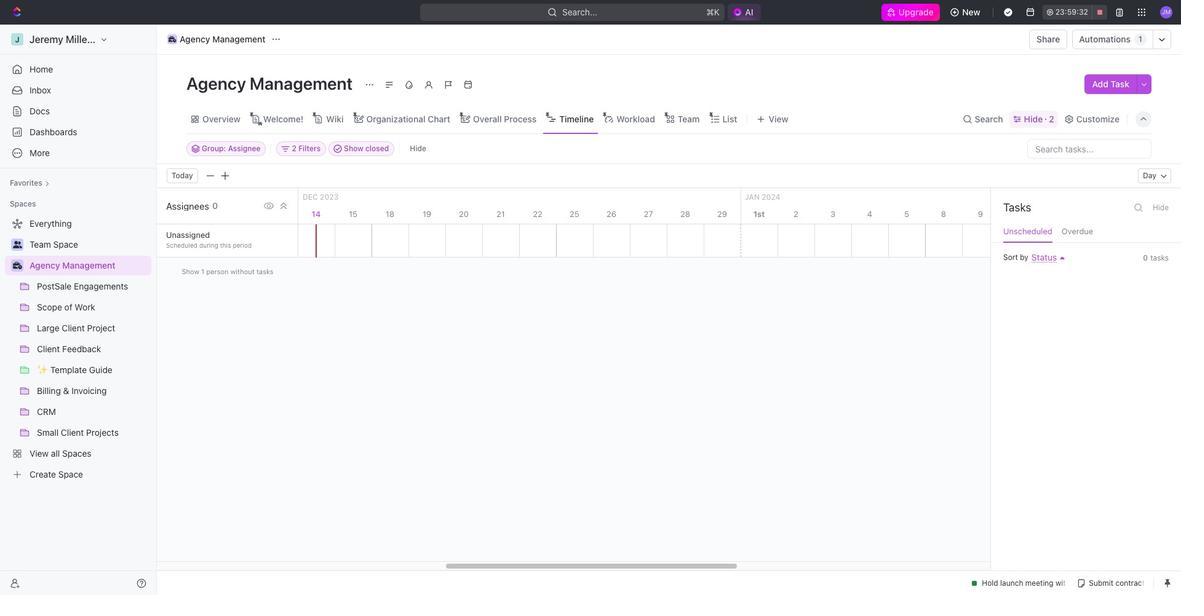 Task type: describe. For each thing, give the bounding box(es) containing it.
invoicing
[[72, 386, 107, 396]]

1 vertical spatial agency management
[[186, 73, 357, 94]]

1 vertical spatial 0
[[1144, 254, 1148, 263]]

scope of work link
[[37, 298, 149, 318]]

1 st
[[754, 209, 765, 219]]

jeremy
[[30, 34, 63, 45]]

unscheduled
[[1004, 226, 1053, 236]]

overdue
[[1062, 226, 1094, 236]]

jan
[[745, 193, 760, 202]]

sidebar navigation
[[0, 25, 159, 596]]

overall process link
[[471, 110, 537, 128]]

0 vertical spatial hide button
[[405, 142, 431, 156]]

business time image
[[13, 262, 22, 270]]

st
[[758, 209, 765, 219]]

9
[[978, 209, 983, 219]]

more button
[[5, 143, 151, 163]]

engagements
[[74, 281, 128, 292]]

3
[[831, 209, 836, 219]]

j
[[15, 35, 19, 44]]

wiki
[[326, 114, 344, 124]]

20
[[459, 209, 469, 219]]

team space
[[30, 239, 78, 250]]

day button
[[1138, 169, 1172, 183]]

create space link
[[5, 465, 149, 485]]

2 filters button
[[277, 142, 326, 156]]

Search tasks... text field
[[1028, 140, 1151, 158]]

28
[[681, 209, 690, 219]]

customize button
[[1061, 110, 1124, 128]]

0 vertical spatial management
[[212, 34, 266, 44]]

2 for 2
[[794, 209, 799, 219]]

feedback
[[62, 344, 101, 354]]

2 vertical spatial 1
[[201, 267, 204, 275]]

&
[[63, 386, 69, 396]]

unassigned
[[166, 230, 210, 240]]

0 vertical spatial agency
[[180, 34, 210, 44]]

favorites button
[[5, 176, 55, 191]]

workload
[[617, 114, 655, 124]]

automations
[[1080, 34, 1131, 44]]

guide
[[89, 365, 112, 375]]

assignee
[[228, 144, 261, 153]]

postsale engagements link
[[37, 277, 149, 297]]

client feedback
[[37, 344, 101, 354]]

jeremy miller's workspace, , element
[[11, 33, 23, 46]]

1 vertical spatial client
[[37, 344, 60, 354]]

small client projects
[[37, 428, 119, 438]]

0 vertical spatial hide
[[1024, 114, 1043, 124]]

status
[[1032, 252, 1057, 263]]

dashboards
[[30, 127, 77, 137]]

day button
[[1138, 169, 1172, 183]]

overall
[[473, 114, 502, 124]]

show closed button
[[329, 142, 395, 156]]

template
[[50, 365, 87, 375]]

add task button
[[1085, 74, 1137, 94]]

client for small
[[61, 428, 84, 438]]

agency management inside sidebar navigation
[[30, 260, 115, 271]]

timeline
[[560, 114, 594, 124]]

group:
[[202, 144, 226, 153]]

team for team space
[[30, 239, 51, 250]]

day
[[1143, 171, 1157, 180]]

29
[[717, 209, 727, 219]]

user group image
[[13, 241, 22, 249]]

1 horizontal spatial agency management link
[[164, 32, 269, 47]]

jan 2024
[[745, 193, 781, 202]]

projects
[[86, 428, 119, 438]]

ai button
[[728, 4, 761, 21]]

search
[[975, 114, 1003, 124]]

jeremy miller's workspace
[[30, 34, 152, 45]]

14
[[312, 209, 321, 219]]

2 horizontal spatial 2
[[1049, 114, 1055, 124]]

status button
[[1029, 252, 1057, 263]]

dec 2023
[[303, 193, 339, 202]]

today button
[[167, 169, 198, 183]]

docs
[[30, 106, 50, 116]]

postsale
[[37, 281, 72, 292]]

organizational
[[366, 114, 426, 124]]

list
[[723, 114, 737, 124]]

2 vertical spatial hide
[[1153, 203, 1169, 212]]

2023
[[320, 193, 339, 202]]

new button
[[945, 2, 988, 22]]

show closed
[[344, 144, 389, 153]]

client for large
[[62, 323, 85, 334]]

unassigned scheduled during this period
[[166, 230, 252, 249]]

new
[[963, 7, 981, 17]]

0 vertical spatial spaces
[[10, 199, 36, 209]]

postsale engagements
[[37, 281, 128, 292]]

of
[[64, 302, 72, 313]]

23:59:32 button
[[1043, 5, 1108, 20]]

crm
[[37, 407, 56, 417]]

organizational chart
[[366, 114, 451, 124]]

create
[[30, 470, 56, 480]]

scope of work
[[37, 302, 95, 313]]

during
[[199, 242, 218, 249]]

management inside sidebar navigation
[[62, 260, 115, 271]]

jm
[[1162, 8, 1171, 16]]

miller's
[[66, 34, 99, 45]]

assignees 0
[[166, 200, 218, 211]]

add
[[1093, 79, 1109, 89]]

27
[[644, 209, 653, 219]]

jm button
[[1157, 2, 1177, 22]]



Task type: locate. For each thing, give the bounding box(es) containing it.
0 horizontal spatial team
[[30, 239, 51, 250]]

2 filters
[[292, 144, 321, 153]]

1 vertical spatial hide
[[410, 144, 426, 153]]

hide down the organizational chart
[[410, 144, 426, 153]]

0 horizontal spatial show
[[182, 267, 199, 275]]

1 vertical spatial team
[[30, 239, 51, 250]]

sort by
[[1004, 253, 1029, 262]]

inbox
[[30, 85, 51, 95]]

hide down day dropdown button
[[1153, 203, 1169, 212]]

21
[[497, 209, 505, 219]]

view for view
[[769, 114, 789, 124]]

team
[[678, 114, 700, 124], [30, 239, 51, 250]]

agency management link
[[164, 32, 269, 47], [30, 256, 149, 276]]

2024
[[762, 193, 781, 202]]

dec
[[303, 193, 318, 202]]

space for team space
[[53, 239, 78, 250]]

show for show 1 person without tasks
[[182, 267, 199, 275]]

upgrade link
[[882, 4, 940, 21]]

tree
[[5, 214, 151, 485]]

1 left person
[[201, 267, 204, 275]]

0 horizontal spatial 0
[[212, 201, 218, 211]]

0 horizontal spatial hide button
[[405, 142, 431, 156]]

client up the client feedback
[[62, 323, 85, 334]]

8 up unassigned
[[166, 209, 171, 219]]

2 horizontal spatial 1
[[1139, 35, 1143, 44]]

client feedback link
[[37, 340, 149, 359]]

overview
[[202, 114, 240, 124]]

8 right '5'
[[941, 209, 946, 219]]

agency
[[180, 34, 210, 44], [186, 73, 246, 94], [30, 260, 60, 271]]

tree containing everything
[[5, 214, 151, 485]]

view right list
[[769, 114, 789, 124]]

2 left filters
[[292, 144, 297, 153]]

1 8 from the left
[[166, 209, 171, 219]]

view for view all spaces
[[30, 449, 49, 459]]

0 vertical spatial team
[[678, 114, 700, 124]]

0 horizontal spatial view
[[30, 449, 49, 459]]

upgrade
[[899, 7, 934, 17]]

0 horizontal spatial hide
[[410, 144, 426, 153]]

agency right business time image
[[180, 34, 210, 44]]

favorites
[[10, 178, 42, 188]]

inbox link
[[5, 81, 151, 100]]

business time image
[[168, 36, 176, 42]]

team for team
[[678, 114, 700, 124]]

2 for 2 filters
[[292, 144, 297, 153]]

tree inside sidebar navigation
[[5, 214, 151, 485]]

1 horizontal spatial hide button
[[1149, 201, 1173, 215]]

show left closed
[[344, 144, 364, 153]]

1 horizontal spatial view
[[769, 114, 789, 124]]

1 vertical spatial space
[[58, 470, 83, 480]]

create space
[[30, 470, 83, 480]]

agency management up welcome! link
[[186, 73, 357, 94]]

1 vertical spatial 1
[[754, 209, 758, 219]]

1 vertical spatial view
[[30, 449, 49, 459]]

1 horizontal spatial tasks
[[1151, 254, 1169, 263]]

0 vertical spatial view
[[769, 114, 789, 124]]

today
[[172, 171, 193, 180]]

agency management up postsale engagements in the top left of the page
[[30, 260, 115, 271]]

hide
[[1024, 114, 1043, 124], [410, 144, 426, 153], [1153, 203, 1169, 212]]

15
[[349, 209, 357, 219]]

team left list link
[[678, 114, 700, 124]]

space down view all spaces link
[[58, 470, 83, 480]]

1 vertical spatial tasks
[[257, 267, 274, 275]]

1 vertical spatial hide button
[[1149, 201, 1173, 215]]

view inside sidebar navigation
[[30, 449, 49, 459]]

0 vertical spatial tasks
[[1151, 254, 1169, 263]]

scheduled
[[166, 242, 198, 249]]

1 horizontal spatial team
[[678, 114, 700, 124]]

more
[[30, 148, 50, 158]]

search...
[[563, 7, 598, 17]]

team inside team link
[[678, 114, 700, 124]]

process
[[504, 114, 537, 124]]

2 horizontal spatial hide
[[1153, 203, 1169, 212]]

0 horizontal spatial tasks
[[257, 267, 274, 275]]

period
[[233, 242, 252, 249]]

1 right automations
[[1139, 35, 1143, 44]]

0 horizontal spatial agency management link
[[30, 256, 149, 276]]

scope
[[37, 302, 62, 313]]

spaces down favorites
[[10, 199, 36, 209]]

1 horizontal spatial spaces
[[62, 449, 91, 459]]

2 vertical spatial management
[[62, 260, 115, 271]]

view all spaces
[[30, 449, 91, 459]]

this
[[220, 242, 231, 249]]

2 vertical spatial 2
[[794, 209, 799, 219]]

1 horizontal spatial 2
[[794, 209, 799, 219]]

1 vertical spatial agency
[[186, 73, 246, 94]]

0 horizontal spatial 8
[[166, 209, 171, 219]]

all
[[51, 449, 60, 459]]

13
[[275, 209, 284, 219]]

0 horizontal spatial 1
[[201, 267, 204, 275]]

1 vertical spatial agency management link
[[30, 256, 149, 276]]

large client project link
[[37, 319, 149, 338]]

1 vertical spatial management
[[250, 73, 353, 94]]

by
[[1020, 253, 1029, 262]]

view left all
[[30, 449, 49, 459]]

0 horizontal spatial 2
[[292, 144, 297, 153]]

tasks
[[1151, 254, 1169, 263], [257, 267, 274, 275]]

✨
[[37, 365, 48, 375]]

space for create space
[[58, 470, 83, 480]]

23:59:32
[[1056, 7, 1089, 17]]

✨ template guide
[[37, 365, 112, 375]]

team space link
[[30, 235, 149, 255]]

tasks
[[1004, 201, 1032, 214]]

view button
[[753, 105, 793, 134]]

2 vertical spatial agency
[[30, 260, 60, 271]]

team link
[[676, 110, 700, 128]]

1 vertical spatial show
[[182, 267, 199, 275]]

add task
[[1093, 79, 1130, 89]]

2 right st
[[794, 209, 799, 219]]

5
[[905, 209, 909, 219]]

hide right search
[[1024, 114, 1043, 124]]

home
[[30, 64, 53, 74]]

billing
[[37, 386, 61, 396]]

0 vertical spatial 2
[[1049, 114, 1055, 124]]

22
[[533, 209, 543, 219]]

1 horizontal spatial 1
[[754, 209, 758, 219]]

1 horizontal spatial hide
[[1024, 114, 1043, 124]]

billing & invoicing
[[37, 386, 107, 396]]

hide button down the organizational chart
[[405, 142, 431, 156]]

2 8 from the left
[[941, 209, 946, 219]]

2 vertical spatial client
[[61, 428, 84, 438]]

0 vertical spatial agency management
[[180, 34, 266, 44]]

agency up 'overview'
[[186, 73, 246, 94]]

1 vertical spatial spaces
[[62, 449, 91, 459]]

1 down jan
[[754, 209, 758, 219]]

space down everything link
[[53, 239, 78, 250]]

show 1 person without tasks
[[182, 267, 274, 275]]

team inside team space link
[[30, 239, 51, 250]]

ai
[[745, 7, 754, 17]]

wiki link
[[324, 110, 344, 128]]

0 vertical spatial 1
[[1139, 35, 1143, 44]]

0 horizontal spatial spaces
[[10, 199, 36, 209]]

8
[[166, 209, 171, 219], [941, 209, 946, 219]]

person
[[206, 267, 229, 275]]

0 vertical spatial space
[[53, 239, 78, 250]]

group: assignee
[[202, 144, 261, 153]]

small
[[37, 428, 59, 438]]

show left person
[[182, 267, 199, 275]]

1 horizontal spatial 0
[[1144, 254, 1148, 263]]

agency management right business time image
[[180, 34, 266, 44]]

organizational chart link
[[364, 110, 451, 128]]

0 vertical spatial client
[[62, 323, 85, 334]]

view inside button
[[769, 114, 789, 124]]

agency inside sidebar navigation
[[30, 260, 60, 271]]

0 vertical spatial agency management link
[[164, 32, 269, 47]]

welcome!
[[263, 114, 303, 124]]

1 for 1 st
[[754, 209, 758, 219]]

timeline link
[[557, 110, 594, 128]]

1 for 1
[[1139, 35, 1143, 44]]

closed
[[366, 144, 389, 153]]

customize
[[1077, 114, 1120, 124]]

2 left customize button
[[1049, 114, 1055, 124]]

agency down team space
[[30, 260, 60, 271]]

spaces down small client projects on the bottom left of page
[[62, 449, 91, 459]]

welcome! link
[[261, 110, 303, 128]]

hide button down day dropdown button
[[1149, 201, 1173, 215]]

project
[[87, 323, 115, 334]]

view button
[[753, 110, 793, 128]]

✨ template guide link
[[37, 361, 149, 380]]

docs link
[[5, 102, 151, 121]]

18
[[386, 209, 394, 219]]

0 vertical spatial show
[[344, 144, 364, 153]]

hide 2
[[1024, 114, 1055, 124]]

team right user group image in the left of the page
[[30, 239, 51, 250]]

overview link
[[200, 110, 240, 128]]

2 inside dropdown button
[[292, 144, 297, 153]]

show for show closed
[[344, 144, 364, 153]]

client up view all spaces link
[[61, 428, 84, 438]]

0 vertical spatial 0
[[212, 201, 218, 211]]

large
[[37, 323, 59, 334]]

0 inside assignees 0
[[212, 201, 218, 211]]

1 horizontal spatial show
[[344, 144, 364, 153]]

1 vertical spatial 2
[[292, 144, 297, 153]]

client down large
[[37, 344, 60, 354]]

show inside 'button'
[[344, 144, 364, 153]]

1 horizontal spatial 8
[[941, 209, 946, 219]]

2 vertical spatial agency management
[[30, 260, 115, 271]]



Task type: vqa. For each thing, say whether or not it's contained in the screenshot.
3rd Here.
no



